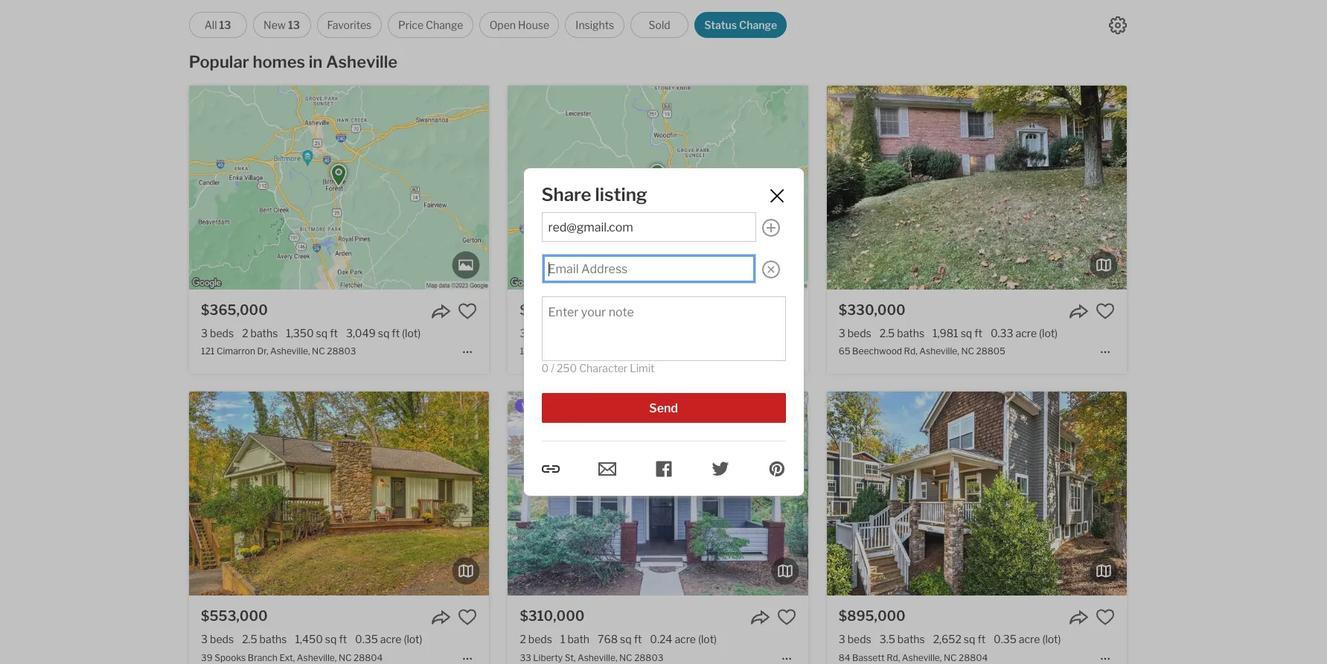 Task type: vqa. For each thing, say whether or not it's contained in the screenshot.
(lot)
yes



Task type: locate. For each thing, give the bounding box(es) containing it.
nc down 1,981 sq ft
[[962, 346, 975, 357]]

Status Change radio
[[695, 12, 787, 38]]

nc for $365,000
[[312, 346, 325, 357]]

dr,
[[257, 346, 268, 357]]

asheville, for $365,000
[[270, 346, 310, 357]]

1 vertical spatial rd,
[[887, 652, 900, 663]]

all 13
[[204, 19, 231, 31]]

2 change from the left
[[740, 19, 778, 31]]

rd,
[[904, 346, 918, 357], [887, 652, 900, 663]]

ft right 3,049
[[392, 327, 400, 340]]

acre right 0.33
[[1016, 327, 1037, 340]]

0 horizontal spatial change
[[426, 19, 463, 31]]

acre right 2,652 sq ft
[[1019, 633, 1041, 646]]

photo of 39 spooks branch ext, asheville, nc 28804 image
[[0, 392, 189, 596], [189, 392, 489, 596], [489, 392, 789, 596]]

ft left 3,049
[[330, 327, 338, 340]]

(lot)
[[402, 327, 421, 340], [1040, 327, 1058, 340], [404, 633, 423, 646], [698, 633, 717, 646], [1043, 633, 1061, 646]]

Favorites radio
[[317, 12, 382, 38]]

1
[[561, 633, 565, 646]]

acre right '1,450 sq ft'
[[380, 633, 402, 646]]

beds for $310,000
[[529, 633, 552, 646]]

0.35 right '1,450 sq ft'
[[355, 633, 378, 646]]

baths up 84 bassett rd, asheville, nc 28804 on the bottom right of the page
[[898, 633, 925, 646]]

28803 down 0.24
[[635, 652, 664, 663]]

baths up 65 beechwood rd, asheville, nc 28805
[[897, 327, 925, 340]]

3 up the 84 at the right of page
[[839, 633, 846, 646]]

favorite button checkbox
[[777, 302, 796, 321], [1096, 302, 1115, 321], [458, 608, 477, 627]]

39
[[201, 652, 213, 663]]

0 horizontal spatial 2.5
[[242, 633, 257, 646]]

(lot) for $310,000
[[698, 633, 717, 646]]

acre right 0.24
[[675, 633, 696, 646]]

2 horizontal spatial favorite button checkbox
[[1096, 302, 1115, 321]]

favorite button image
[[1096, 302, 1115, 321], [458, 608, 477, 627], [1096, 608, 1115, 627]]

3 up 121
[[201, 327, 208, 340]]

rd, right the beechwood at bottom
[[904, 346, 918, 357]]

2 up the 33
[[520, 633, 526, 646]]

2.5 baths up branch
[[242, 633, 287, 646]]

3
[[201, 327, 208, 340], [520, 327, 527, 340], [839, 327, 846, 340], [201, 633, 208, 646], [839, 633, 846, 646]]

0 horizontal spatial rd,
[[887, 652, 900, 663]]

favorite button checkbox for $310,000
[[777, 608, 796, 627]]

photo of 33 liberty st, asheville, nc 28803 image
[[208, 392, 508, 596], [508, 392, 808, 596], [808, 392, 1108, 596]]

3 up 104
[[520, 327, 527, 340]]

branch
[[248, 652, 278, 663]]

2.5 up branch
[[242, 633, 257, 646]]

sq right the 1,450 at left bottom
[[325, 633, 337, 646]]

change
[[426, 19, 463, 31], [740, 19, 778, 31]]

3 beds for $895,000
[[839, 633, 872, 646]]

3 up 39
[[201, 633, 208, 646]]

st,
[[565, 652, 576, 663]]

Price Change radio
[[388, 12, 474, 38]]

Enter your note text field
[[548, 304, 779, 354]]

baths for $553,000
[[260, 633, 287, 646]]

/
[[551, 362, 555, 374]]

0 vertical spatial 2.5
[[880, 327, 895, 340]]

baths for $365,000
[[251, 327, 278, 340]]

option group
[[189, 12, 787, 38]]

1 horizontal spatial 2.5 baths
[[880, 327, 925, 340]]

3 beds up 121
[[201, 327, 234, 340]]

28804
[[354, 652, 383, 663], [959, 652, 988, 663]]

0 horizontal spatial 28804
[[354, 652, 383, 663]]

price change
[[398, 19, 463, 31]]

1 horizontal spatial rd,
[[904, 346, 918, 357]]

nc for $310,000
[[620, 652, 633, 663]]

2 0.35 from the left
[[994, 633, 1017, 646]]

2 13 from the left
[[288, 19, 300, 31]]

sq right 768
[[620, 633, 632, 646]]

1 horizontal spatial 2
[[520, 633, 526, 646]]

65
[[839, 346, 851, 357]]

video tour
[[522, 402, 567, 411]]

nc down 1,350 sq ft
[[312, 346, 325, 357]]

favorite button image for $365,000
[[458, 302, 477, 321]]

email address email field down share listing element
[[548, 220, 749, 234]]

768 sq ft
[[598, 633, 642, 646]]

2.5 up the beechwood at bottom
[[880, 327, 895, 340]]

acre for $330,000
[[1016, 327, 1037, 340]]

0.35 acre (lot) right 2,652 sq ft
[[994, 633, 1061, 646]]

photo of 65 beechwood rd, asheville, nc 28805 image
[[527, 86, 827, 290], [827, 86, 1127, 290], [1127, 86, 1328, 290]]

0 vertical spatial 2
[[242, 327, 248, 340]]

1 13 from the left
[[219, 19, 231, 31]]

beds up 65
[[848, 327, 872, 340]]

1,450
[[295, 633, 323, 646]]

sq for $553,000
[[325, 633, 337, 646]]

0 horizontal spatial 2.5 baths
[[242, 633, 287, 646]]

0 horizontal spatial 0.35 acre (lot)
[[355, 633, 423, 646]]

1 vertical spatial 2.5 baths
[[242, 633, 287, 646]]

2 up cimarron
[[242, 327, 248, 340]]

3 up 65
[[839, 327, 846, 340]]

13 inside new radio
[[288, 19, 300, 31]]

sq right "1,981"
[[961, 327, 973, 340]]

13 inside 'all' radio
[[219, 19, 231, 31]]

0.35 for $553,000
[[355, 633, 378, 646]]

0 vertical spatial rd,
[[904, 346, 918, 357]]

13
[[219, 19, 231, 31], [288, 19, 300, 31]]

65 beechwood rd, asheville, nc 28805
[[839, 346, 1006, 357]]

favorite button checkbox
[[458, 302, 477, 321], [777, 608, 796, 627], [1096, 608, 1115, 627]]

1 horizontal spatial 13
[[288, 19, 300, 31]]

beds up liberty
[[529, 633, 552, 646]]

1 horizontal spatial 2.5
[[880, 327, 895, 340]]

share listing
[[542, 184, 648, 205]]

sq right the 1,350
[[316, 327, 328, 340]]

baths
[[251, 327, 278, 340], [897, 327, 925, 340], [260, 633, 287, 646], [898, 633, 925, 646]]

2 photo of 39 spooks branch ext, asheville, nc 28804 image from the left
[[189, 392, 489, 596]]

84 bassett rd, asheville, nc 28804
[[839, 652, 988, 663]]

2.5 baths up 65 beechwood rd, asheville, nc 28805
[[880, 327, 925, 340]]

1 vertical spatial 2
[[520, 633, 526, 646]]

1 vertical spatial 28803
[[635, 652, 664, 663]]

3 photo of 33 liberty st, asheville, nc 28803 image from the left
[[808, 392, 1108, 596]]

asheville, down the 1,350
[[270, 346, 310, 357]]

1 change from the left
[[426, 19, 463, 31]]

3 photo of 84 bassett rd, asheville, nc 28804 image from the left
[[1127, 392, 1328, 596]]

2 28804 from the left
[[959, 652, 988, 663]]

rd, down 3.5
[[887, 652, 900, 663]]

photo of 84 bassett rd, asheville, nc 28804 image
[[527, 392, 827, 596], [827, 392, 1127, 596], [1127, 392, 1328, 596]]

beds
[[210, 327, 234, 340], [529, 327, 553, 340], [848, 327, 872, 340], [210, 633, 234, 646], [529, 633, 552, 646], [848, 633, 872, 646]]

asheville, for $895,000
[[902, 652, 942, 663]]

1 horizontal spatial 0.35
[[994, 633, 1017, 646]]

28803
[[327, 346, 356, 357], [635, 652, 664, 663]]

character
[[579, 362, 628, 374]]

cimarron
[[217, 346, 255, 357]]

sq
[[316, 327, 328, 340], [378, 327, 390, 340], [961, 327, 973, 340], [325, 633, 337, 646], [620, 633, 632, 646], [964, 633, 976, 646]]

13 for new 13
[[288, 19, 300, 31]]

1 horizontal spatial favorite button checkbox
[[777, 608, 796, 627]]

(lot) for $553,000
[[404, 633, 423, 646]]

0 horizontal spatial 2
[[242, 327, 248, 340]]

250
[[557, 362, 577, 374]]

13 right all at top left
[[219, 19, 231, 31]]

beds for $895,000
[[848, 633, 872, 646]]

Insights radio
[[566, 12, 625, 38]]

favorite button image
[[458, 302, 477, 321], [777, 302, 796, 321], [777, 608, 796, 627]]

33 liberty st, asheville, nc 28803
[[520, 652, 664, 663]]

asheville, for $330,000
[[920, 346, 960, 357]]

2 horizontal spatial favorite button checkbox
[[1096, 608, 1115, 627]]

sq for $365,000
[[316, 327, 328, 340]]

nc for $330,000
[[962, 346, 975, 357]]

3 beds up 39
[[201, 633, 234, 646]]

nc
[[312, 346, 325, 357], [641, 346, 654, 357], [962, 346, 975, 357], [339, 652, 352, 663], [620, 652, 633, 663], [944, 652, 957, 663]]

nc down 768 sq ft
[[620, 652, 633, 663]]

1 vertical spatial email address email field
[[548, 262, 749, 276]]

1 vertical spatial 2.5
[[242, 633, 257, 646]]

share
[[542, 184, 592, 205]]

0 horizontal spatial favorite button checkbox
[[458, 302, 477, 321]]

0 vertical spatial 28803
[[327, 346, 356, 357]]

0.33
[[991, 327, 1014, 340]]

3 beds up the 84 at the right of page
[[839, 633, 872, 646]]

change inside radio
[[740, 19, 778, 31]]

2.5
[[880, 327, 895, 340], [242, 633, 257, 646]]

ft right '2,652'
[[978, 633, 986, 646]]

change right price
[[426, 19, 463, 31]]

change inside option
[[426, 19, 463, 31]]

rd, for $895,000
[[887, 652, 900, 663]]

ft right the 1,450 at left bottom
[[339, 633, 347, 646]]

Sold radio
[[631, 12, 689, 38]]

1 horizontal spatial 28803
[[635, 652, 664, 663]]

baths up branch
[[260, 633, 287, 646]]

acre for $895,000
[[1019, 633, 1041, 646]]

3 for $365,000
[[201, 327, 208, 340]]

change right status
[[740, 19, 778, 31]]

asheville, down 768
[[578, 652, 618, 663]]

2.5 baths for $553,000
[[242, 633, 287, 646]]

2 0.35 acre (lot) from the left
[[994, 633, 1061, 646]]

ft
[[330, 327, 338, 340], [392, 327, 400, 340], [975, 327, 983, 340], [339, 633, 347, 646], [634, 633, 642, 646], [978, 633, 986, 646]]

0 horizontal spatial 28803
[[327, 346, 356, 357]]

1 horizontal spatial 0.35 acre (lot)
[[994, 633, 1061, 646]]

0 / 250 character limit
[[542, 362, 655, 374]]

All radio
[[189, 12, 247, 38]]

2
[[242, 327, 248, 340], [520, 633, 526, 646]]

share listing element
[[542, 184, 749, 205]]

open house
[[490, 19, 550, 31]]

0 horizontal spatial 13
[[219, 19, 231, 31]]

0.24 acre (lot)
[[650, 633, 717, 646]]

acre
[[1016, 327, 1037, 340], [380, 633, 402, 646], [675, 633, 696, 646], [1019, 633, 1041, 646]]

121
[[201, 346, 215, 357]]

1,450 sq ft
[[295, 633, 347, 646]]

beds for $553,000
[[210, 633, 234, 646]]

2.5 for $330,000
[[880, 327, 895, 340]]

asheville, down "1,981"
[[920, 346, 960, 357]]

asheville,
[[270, 346, 310, 357], [599, 346, 639, 357], [920, 346, 960, 357], [297, 652, 337, 663], [578, 652, 618, 663], [902, 652, 942, 663]]

3 beds up 104
[[520, 327, 553, 340]]

change for price change
[[426, 19, 463, 31]]

send button
[[542, 393, 786, 423]]

tour
[[546, 402, 567, 411]]

1,350
[[286, 327, 314, 340]]

1 horizontal spatial favorite button checkbox
[[777, 302, 796, 321]]

28806
[[656, 346, 686, 357]]

ft left 0.24
[[634, 633, 642, 646]]

sq right '2,652'
[[964, 633, 976, 646]]

beds up spooks on the left of the page
[[210, 633, 234, 646]]

favorite button image for $553,000
[[458, 608, 477, 627]]

0 vertical spatial 2.5 baths
[[880, 327, 925, 340]]

0 horizontal spatial favorite button checkbox
[[458, 608, 477, 627]]

nc down '1,450 sq ft'
[[339, 652, 352, 663]]

nc up limit
[[641, 346, 654, 357]]

0 vertical spatial email address email field
[[548, 220, 749, 234]]

favorite button checkbox for $365,000
[[458, 302, 477, 321]]

2 beds
[[520, 633, 552, 646]]

favorite button checkbox for $330,000
[[1096, 302, 1115, 321]]

Email Address email field
[[548, 220, 749, 234], [548, 262, 749, 276]]

3 beds up 65
[[839, 327, 872, 340]]

homes
[[253, 52, 305, 71]]

13 right 'new'
[[288, 19, 300, 31]]

1 photo of 84 bassett rd, asheville, nc 28804 image from the left
[[527, 392, 827, 596]]

beds up bassett
[[848, 633, 872, 646]]

28803 down 3,049
[[327, 346, 356, 357]]

3 for $895,000
[[839, 633, 846, 646]]

3 beds for $365,000
[[201, 327, 234, 340]]

1 0.35 acre (lot) from the left
[[355, 633, 423, 646]]

baths up dr,
[[251, 327, 278, 340]]

email address email field up enter your note text field
[[548, 262, 749, 276]]

ft up 28805
[[975, 327, 983, 340]]

share listing dialog
[[524, 168, 804, 496]]

bassett
[[853, 652, 885, 663]]

0.35
[[355, 633, 378, 646], [994, 633, 1017, 646]]

3 beds
[[201, 327, 234, 340], [520, 327, 553, 340], [839, 327, 872, 340], [201, 633, 234, 646], [839, 633, 872, 646]]

0.35 right 2,652 sq ft
[[994, 633, 1017, 646]]

beds up 104
[[529, 327, 553, 340]]

1 0.35 from the left
[[355, 633, 378, 646]]

3 for $330,000
[[839, 327, 846, 340]]

sq for $330,000
[[961, 327, 973, 340]]

nc down '2,652'
[[944, 652, 957, 663]]

0.33 acre (lot)
[[991, 327, 1058, 340]]

popular
[[189, 52, 249, 71]]

0
[[542, 362, 549, 374]]

0.35 acre (lot)
[[355, 633, 423, 646], [994, 633, 1061, 646]]

1 horizontal spatial change
[[740, 19, 778, 31]]

104 louisiana ave, asheville, nc 28806 image
[[508, 86, 808, 290]]

2.5 baths
[[880, 327, 925, 340], [242, 633, 287, 646]]

asheville, down the 3.5 baths
[[902, 652, 942, 663]]

beds up 121
[[210, 327, 234, 340]]

favorite button checkbox for $499,000
[[777, 302, 796, 321]]

open
[[490, 19, 516, 31]]

(lot) for $330,000
[[1040, 327, 1058, 340]]

$330,000
[[839, 302, 906, 318]]

1 horizontal spatial 28804
[[959, 652, 988, 663]]

2,652
[[934, 633, 962, 646]]

0 horizontal spatial 0.35
[[355, 633, 378, 646]]

ave,
[[580, 346, 598, 357]]

3 photo of 39 spooks branch ext, asheville, nc 28804 image from the left
[[489, 392, 789, 596]]

ft for $553,000
[[339, 633, 347, 646]]

2 photo of 33 liberty st, asheville, nc 28803 image from the left
[[508, 392, 808, 596]]

0.35 acre (lot) right '1,450 sq ft'
[[355, 633, 423, 646]]

video
[[522, 402, 545, 411]]



Task type: describe. For each thing, give the bounding box(es) containing it.
favorite button image for $310,000
[[777, 608, 796, 627]]

1 photo of 65 beechwood rd, asheville, nc 28805 image from the left
[[527, 86, 827, 290]]

2 for 2 beds
[[520, 633, 526, 646]]

1 28804 from the left
[[354, 652, 383, 663]]

(lot) for $895,000
[[1043, 633, 1061, 646]]

all
[[204, 19, 217, 31]]

favorites
[[327, 19, 372, 31]]

0.35 acre (lot) for $553,000
[[355, 633, 423, 646]]

New radio
[[253, 12, 311, 38]]

beechwood
[[853, 346, 903, 357]]

price
[[398, 19, 424, 31]]

3,049 sq ft (lot)
[[346, 327, 421, 340]]

3 beds for $330,000
[[839, 327, 872, 340]]

0.35 for $895,000
[[994, 633, 1017, 646]]

asheville
[[326, 52, 398, 71]]

limit
[[630, 362, 655, 374]]

louisiana
[[538, 346, 578, 357]]

status
[[705, 19, 737, 31]]

new 13
[[264, 19, 300, 31]]

favorite button checkbox for $895,000
[[1096, 608, 1115, 627]]

popular homes in asheville
[[189, 52, 398, 71]]

acre for $553,000
[[380, 633, 402, 646]]

2.5 for $553,000
[[242, 633, 257, 646]]

0.24
[[650, 633, 673, 646]]

84
[[839, 652, 851, 663]]

listing
[[595, 184, 648, 205]]

favorite button image for $330,000
[[1096, 302, 1115, 321]]

2,652 sq ft
[[934, 633, 986, 646]]

Open House radio
[[480, 12, 560, 38]]

104 louisiana ave, asheville, nc 28806
[[520, 346, 686, 357]]

asheville, for $310,000
[[578, 652, 618, 663]]

1 email address email field from the top
[[548, 220, 749, 234]]

favorite button image for $895,000
[[1096, 608, 1115, 627]]

rd, for $330,000
[[904, 346, 918, 357]]

nc for $895,000
[[944, 652, 957, 663]]

3,049
[[346, 327, 376, 340]]

2 baths
[[242, 327, 278, 340]]

2.5 baths for $330,000
[[880, 327, 925, 340]]

$553,000
[[201, 609, 268, 624]]

3 beds for $553,000
[[201, 633, 234, 646]]

send
[[649, 401, 678, 416]]

121 cimarron dr, asheville, nc 28803 image
[[189, 86, 489, 290]]

1,981 sq ft
[[933, 327, 983, 340]]

28805
[[977, 346, 1006, 357]]

acre for $310,000
[[675, 633, 696, 646]]

sq for $895,000
[[964, 633, 976, 646]]

liberty
[[533, 652, 563, 663]]

ext,
[[280, 652, 295, 663]]

sq for $310,000
[[620, 633, 632, 646]]

bath
[[568, 633, 590, 646]]

1 bath
[[561, 633, 590, 646]]

1 photo of 33 liberty st, asheville, nc 28803 image from the left
[[208, 392, 508, 596]]

$895,000
[[839, 609, 906, 624]]

$499,000
[[520, 302, 587, 318]]

$310,000
[[520, 609, 585, 624]]

in
[[309, 52, 323, 71]]

1 photo of 39 spooks branch ext, asheville, nc 28804 image from the left
[[0, 392, 189, 596]]

$365,000
[[201, 302, 268, 318]]

change for status change
[[740, 19, 778, 31]]

2 photo of 65 beechwood rd, asheville, nc 28805 image from the left
[[827, 86, 1127, 290]]

2 email address email field from the top
[[548, 262, 749, 276]]

beds for $330,000
[[848, 327, 872, 340]]

sold
[[649, 19, 671, 31]]

ft for $365,000
[[330, 327, 338, 340]]

104
[[520, 346, 536, 357]]

asheville, down '1,450 sq ft'
[[297, 652, 337, 663]]

new
[[264, 19, 286, 31]]

baths for $330,000
[[897, 327, 925, 340]]

ft for $330,000
[[975, 327, 983, 340]]

3.5
[[880, 633, 896, 646]]

ft for $895,000
[[978, 633, 986, 646]]

3 for $553,000
[[201, 633, 208, 646]]

3 photo of 65 beechwood rd, asheville, nc 28805 image from the left
[[1127, 86, 1328, 290]]

2 photo of 84 bassett rd, asheville, nc 28804 image from the left
[[827, 392, 1127, 596]]

status change
[[705, 19, 778, 31]]

house
[[518, 19, 550, 31]]

39 spooks branch ext, asheville, nc 28804
[[201, 652, 383, 663]]

1,350 sq ft
[[286, 327, 338, 340]]

28803 for $365,000
[[327, 346, 356, 357]]

13 for all 13
[[219, 19, 231, 31]]

option group containing all
[[189, 12, 787, 38]]

beds for $365,000
[[210, 327, 234, 340]]

baths for $895,000
[[898, 633, 925, 646]]

asheville, up character
[[599, 346, 639, 357]]

768
[[598, 633, 618, 646]]

121 cimarron dr, asheville, nc 28803
[[201, 346, 356, 357]]

1,981
[[933, 327, 959, 340]]

28803 for $310,000
[[635, 652, 664, 663]]

sq right 3,049
[[378, 327, 390, 340]]

2 for 2 baths
[[242, 327, 248, 340]]

33
[[520, 652, 532, 663]]

0.35 acre (lot) for $895,000
[[994, 633, 1061, 646]]

favorite button checkbox for $553,000
[[458, 608, 477, 627]]

spooks
[[215, 652, 246, 663]]

ft for $310,000
[[634, 633, 642, 646]]

favorite button image for $499,000
[[777, 302, 796, 321]]

3.5 baths
[[880, 633, 925, 646]]

insights
[[576, 19, 615, 31]]



